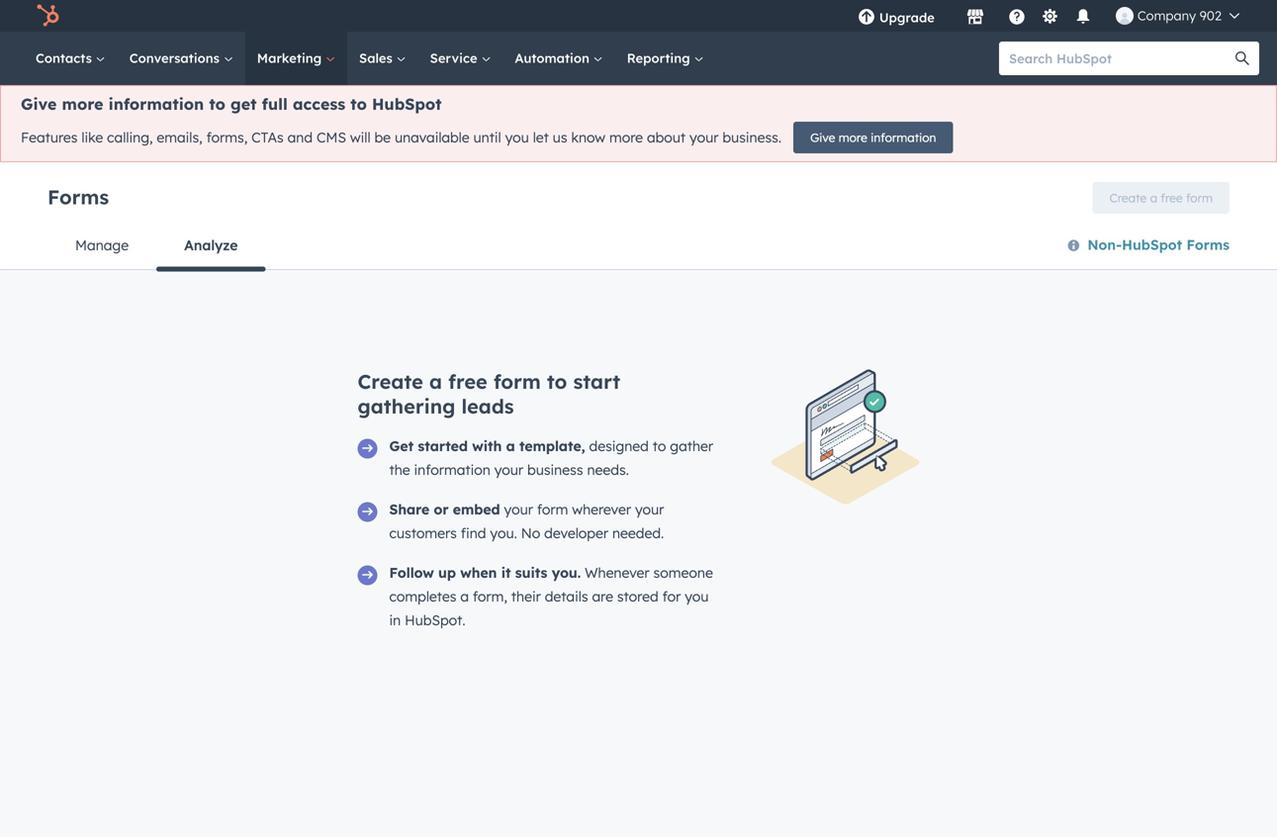 Task type: vqa. For each thing, say whether or not it's contained in the screenshot.
the Service link
yes



Task type: describe. For each thing, give the bounding box(es) containing it.
hubspot link
[[24, 4, 74, 28]]

automation
[[515, 50, 593, 66]]

automation link
[[503, 32, 615, 85]]

follow
[[389, 564, 434, 581]]

us
[[553, 129, 567, 146]]

non‑hubspot
[[1088, 236, 1183, 253]]

to left get
[[209, 94, 225, 114]]

marketing link
[[245, 32, 347, 85]]

to up will
[[351, 94, 367, 114]]

non‑hubspot forms button
[[1067, 233, 1230, 258]]

notifications image
[[1074, 9, 1092, 27]]

a inside create a free form to start gathering leads
[[429, 369, 442, 394]]

settings image
[[1041, 8, 1059, 26]]

access
[[293, 94, 345, 114]]

needed.
[[612, 524, 664, 542]]

and
[[288, 129, 313, 146]]

leads
[[462, 394, 514, 419]]

full
[[262, 94, 288, 114]]

contacts
[[36, 50, 96, 66]]

menu containing company 902
[[844, 0, 1254, 32]]

to inside create a free form to start gathering leads
[[547, 369, 567, 394]]

business.
[[723, 129, 782, 146]]

get
[[389, 437, 414, 455]]

designed to gather the information your business needs.
[[389, 437, 714, 478]]

no
[[521, 524, 540, 542]]

free for create a free form to start gathering leads
[[448, 369, 488, 394]]

to inside designed to gather the information your business needs.
[[653, 437, 666, 455]]

emails,
[[157, 129, 202, 146]]

give for give more information to get full access to hubspot
[[21, 94, 57, 114]]

gather
[[670, 437, 714, 455]]

suits
[[515, 564, 548, 581]]

settings link
[[1038, 5, 1063, 26]]

conversations
[[129, 50, 223, 66]]

analyze button
[[156, 222, 266, 272]]

give more information to get full access to hubspot
[[21, 94, 442, 114]]

create a free form button
[[1093, 182, 1230, 214]]

will
[[350, 129, 371, 146]]

company 902
[[1138, 7, 1222, 24]]

your up needed.
[[635, 501, 664, 518]]

template,
[[519, 437, 585, 455]]

developer
[[544, 524, 609, 542]]

find
[[461, 524, 486, 542]]

start
[[573, 369, 621, 394]]

someone
[[654, 564, 713, 581]]

contacts link
[[24, 32, 117, 85]]

form for create a free form
[[1186, 190, 1213, 205]]

let
[[533, 129, 549, 146]]

more for give more information to get full access to hubspot
[[62, 94, 103, 114]]

conversations link
[[117, 32, 245, 85]]

marketplaces button
[[955, 0, 996, 32]]

reporting link
[[615, 32, 716, 85]]

1 horizontal spatial more
[[609, 129, 643, 146]]

wherever
[[572, 501, 631, 518]]

mateo roberts image
[[1116, 7, 1134, 25]]

business
[[527, 461, 583, 478]]

hubspot.
[[405, 611, 466, 629]]

marketplaces image
[[967, 9, 984, 27]]

your inside designed to gather the information your business needs.
[[494, 461, 524, 478]]

marketing
[[257, 50, 326, 66]]

0 vertical spatial you
[[505, 129, 529, 146]]

are
[[592, 588, 613, 605]]

details
[[545, 588, 588, 605]]

like
[[82, 129, 103, 146]]

company
[[1138, 7, 1196, 24]]

form,
[[473, 588, 507, 605]]

help image
[[1008, 9, 1026, 27]]

hubspot image
[[36, 4, 59, 28]]

you inside whenever someone completes a form, their details are stored for you in hubspot.
[[685, 588, 709, 605]]

embed
[[453, 501, 500, 518]]

forms banner
[[47, 176, 1230, 222]]

service
[[430, 50, 481, 66]]

unavailable
[[395, 129, 470, 146]]

features
[[21, 129, 78, 146]]

sales
[[359, 50, 396, 66]]

information for give more information
[[871, 130, 936, 145]]

for
[[663, 588, 681, 605]]

a inside whenever someone completes a form, their details are stored for you in hubspot.
[[460, 588, 469, 605]]

upgrade image
[[858, 9, 875, 27]]

started
[[418, 437, 468, 455]]



Task type: locate. For each thing, give the bounding box(es) containing it.
0 vertical spatial form
[[1186, 190, 1213, 205]]

0 horizontal spatial give
[[21, 94, 57, 114]]

get started with a template,
[[389, 437, 585, 455]]

0 vertical spatial information
[[108, 94, 204, 114]]

manage button
[[47, 222, 156, 269]]

form up 'no'
[[537, 501, 568, 518]]

information
[[108, 94, 204, 114], [871, 130, 936, 145], [414, 461, 491, 478]]

1 vertical spatial forms
[[1187, 236, 1230, 253]]

be
[[375, 129, 391, 146]]

create
[[1110, 190, 1147, 205], [358, 369, 423, 394]]

give up features
[[21, 94, 57, 114]]

a right with
[[506, 437, 515, 455]]

get
[[231, 94, 257, 114]]

free up the non‑hubspot forms
[[1161, 190, 1183, 205]]

you. left 'no'
[[490, 524, 517, 542]]

forms
[[47, 185, 109, 209], [1187, 236, 1230, 253]]

form up the non‑hubspot forms
[[1186, 190, 1213, 205]]

calling,
[[107, 129, 153, 146]]

give more information
[[810, 130, 936, 145]]

1 vertical spatial create
[[358, 369, 423, 394]]

to left 'start'
[[547, 369, 567, 394]]

a
[[1150, 190, 1158, 205], [429, 369, 442, 394], [506, 437, 515, 455], [460, 588, 469, 605]]

non‑hubspot forms
[[1088, 236, 1230, 253]]

create up non‑hubspot
[[1110, 190, 1147, 205]]

forms,
[[206, 129, 248, 146]]

manage
[[75, 236, 129, 254]]

navigation
[[47, 222, 266, 272]]

until
[[473, 129, 501, 146]]

your up 'no'
[[504, 501, 533, 518]]

cms
[[317, 129, 346, 146]]

0 horizontal spatial free
[[448, 369, 488, 394]]

form inside create a free form to start gathering leads
[[494, 369, 541, 394]]

1 horizontal spatial you.
[[552, 564, 581, 581]]

company 902 button
[[1104, 0, 1252, 32]]

stored
[[617, 588, 659, 605]]

information inside designed to gather the information your business needs.
[[414, 461, 491, 478]]

upgrade
[[879, 9, 935, 26]]

0 vertical spatial create
[[1110, 190, 1147, 205]]

1 horizontal spatial give
[[810, 130, 835, 145]]

your form wherever your customers find you. no developer needed.
[[389, 501, 664, 542]]

navigation containing manage
[[47, 222, 266, 272]]

0 horizontal spatial you
[[505, 129, 529, 146]]

ctas
[[251, 129, 284, 146]]

Search HubSpot search field
[[999, 42, 1242, 75]]

more for give more information
[[839, 130, 868, 145]]

form for create a free form to start gathering leads
[[494, 369, 541, 394]]

up
[[438, 564, 456, 581]]

1 vertical spatial you.
[[552, 564, 581, 581]]

in
[[389, 611, 401, 629]]

you. up "details"
[[552, 564, 581, 581]]

know
[[571, 129, 606, 146]]

create inside create a free form to start gathering leads
[[358, 369, 423, 394]]

search button
[[1226, 42, 1260, 75]]

you
[[505, 129, 529, 146], [685, 588, 709, 605]]

create for create a free form
[[1110, 190, 1147, 205]]

free inside create a free form to start gathering leads
[[448, 369, 488, 394]]

information for give more information to get full access to hubspot
[[108, 94, 204, 114]]

about
[[647, 129, 686, 146]]

form inside your form wherever your customers find you. no developer needed.
[[537, 501, 568, 518]]

you left let
[[505, 129, 529, 146]]

1 vertical spatial form
[[494, 369, 541, 394]]

a inside button
[[1150, 190, 1158, 205]]

1 vertical spatial information
[[871, 130, 936, 145]]

a up the non‑hubspot forms
[[1150, 190, 1158, 205]]

0 horizontal spatial create
[[358, 369, 423, 394]]

when
[[460, 564, 497, 581]]

whenever someone completes a form, their details are stored for you in hubspot.
[[389, 564, 713, 629]]

form up get started with a template,
[[494, 369, 541, 394]]

the
[[389, 461, 410, 478]]

notifications button
[[1067, 0, 1100, 32]]

more
[[62, 94, 103, 114], [609, 129, 643, 146], [839, 130, 868, 145]]

it
[[501, 564, 511, 581]]

create for create a free form to start gathering leads
[[358, 369, 423, 394]]

0 vertical spatial give
[[21, 94, 57, 114]]

gathering
[[358, 394, 456, 419]]

completes
[[389, 588, 457, 605]]

with
[[472, 437, 502, 455]]

free
[[1161, 190, 1183, 205], [448, 369, 488, 394]]

help button
[[1000, 0, 1034, 32]]

search image
[[1236, 51, 1250, 65]]

forms down create a free form
[[1187, 236, 1230, 253]]

designed
[[589, 437, 649, 455]]

whenever
[[585, 564, 650, 581]]

forms inside forms banner
[[47, 185, 109, 209]]

free for create a free form
[[1161, 190, 1183, 205]]

menu item
[[949, 0, 953, 32]]

follow up when it suits you.
[[389, 564, 581, 581]]

1 vertical spatial you
[[685, 588, 709, 605]]

share or embed
[[389, 501, 500, 518]]

a left leads on the left of page
[[429, 369, 442, 394]]

create a free form
[[1110, 190, 1213, 205]]

their
[[511, 588, 541, 605]]

features like calling, emails, forms, ctas and cms will be unavailable until you let us know more about your business.
[[21, 129, 782, 146]]

0 horizontal spatial more
[[62, 94, 103, 114]]

sales link
[[347, 32, 418, 85]]

1 horizontal spatial you
[[685, 588, 709, 605]]

share
[[389, 501, 430, 518]]

needs.
[[587, 461, 629, 478]]

you right the for
[[685, 588, 709, 605]]

free up with
[[448, 369, 488, 394]]

1 vertical spatial free
[[448, 369, 488, 394]]

0 vertical spatial forms
[[47, 185, 109, 209]]

forms inside non‑hubspot forms button
[[1187, 236, 1230, 253]]

form inside button
[[1186, 190, 1213, 205]]

to left gather
[[653, 437, 666, 455]]

1 horizontal spatial forms
[[1187, 236, 1230, 253]]

forms up 'manage'
[[47, 185, 109, 209]]

902
[[1200, 7, 1222, 24]]

1 horizontal spatial information
[[414, 461, 491, 478]]

your down get started with a template,
[[494, 461, 524, 478]]

menu
[[844, 0, 1254, 32]]

a left form,
[[460, 588, 469, 605]]

hubspot
[[372, 94, 442, 114]]

to
[[209, 94, 225, 114], [351, 94, 367, 114], [547, 369, 567, 394], [653, 437, 666, 455]]

0 vertical spatial free
[[1161, 190, 1183, 205]]

2 vertical spatial information
[[414, 461, 491, 478]]

analyze
[[184, 236, 238, 254]]

or
[[434, 501, 449, 518]]

1 horizontal spatial create
[[1110, 190, 1147, 205]]

your right "about"
[[690, 129, 719, 146]]

give for give more information
[[810, 130, 835, 145]]

2 horizontal spatial more
[[839, 130, 868, 145]]

0 vertical spatial you.
[[490, 524, 517, 542]]

1 horizontal spatial free
[[1161, 190, 1183, 205]]

customers
[[389, 524, 457, 542]]

service link
[[418, 32, 503, 85]]

create inside button
[[1110, 190, 1147, 205]]

2 vertical spatial form
[[537, 501, 568, 518]]

create up get
[[358, 369, 423, 394]]

free inside button
[[1161, 190, 1183, 205]]

0 horizontal spatial you.
[[490, 524, 517, 542]]

form
[[1186, 190, 1213, 205], [494, 369, 541, 394], [537, 501, 568, 518]]

create a free form to start gathering leads
[[358, 369, 621, 419]]

0 horizontal spatial information
[[108, 94, 204, 114]]

give more information link
[[794, 122, 953, 153]]

2 horizontal spatial information
[[871, 130, 936, 145]]

1 vertical spatial give
[[810, 130, 835, 145]]

0 horizontal spatial forms
[[47, 185, 109, 209]]

you. inside your form wherever your customers find you. no developer needed.
[[490, 524, 517, 542]]

give right business.
[[810, 130, 835, 145]]



